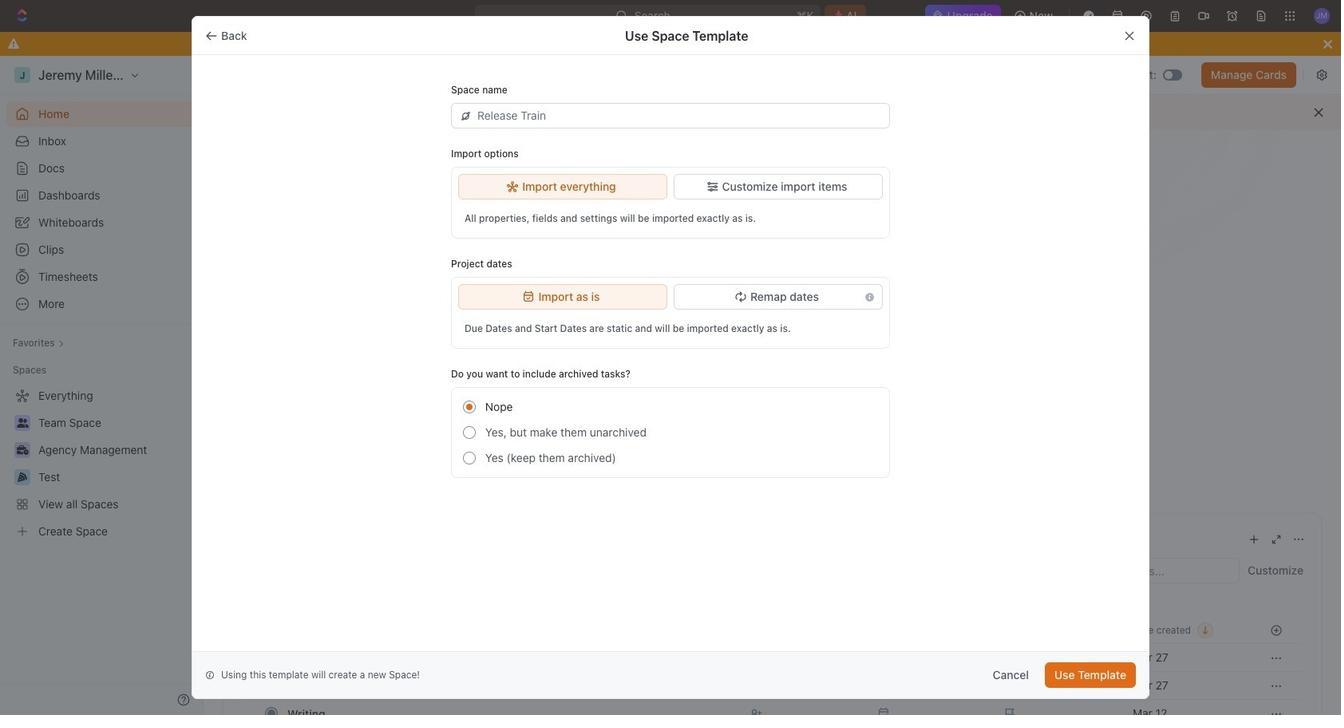 Task type: locate. For each thing, give the bounding box(es) containing it.
sidebar navigation
[[0, 56, 204, 716]]

None radio
[[463, 401, 476, 414], [463, 452, 476, 465], [463, 401, 476, 414], [463, 452, 476, 465]]

option group
[[463, 395, 883, 471]]

None radio
[[463, 427, 476, 439]]

alert
[[204, 95, 1342, 130]]

tree
[[6, 383, 196, 545]]

Release Train text field
[[478, 104, 881, 128]]



Task type: vqa. For each thing, say whether or not it's contained in the screenshot.
Sidebar navigation
yes



Task type: describe. For each thing, give the bounding box(es) containing it.
tree inside sidebar navigation
[[6, 383, 196, 545]]

Search tasks... text field
[[1080, 559, 1240, 583]]



